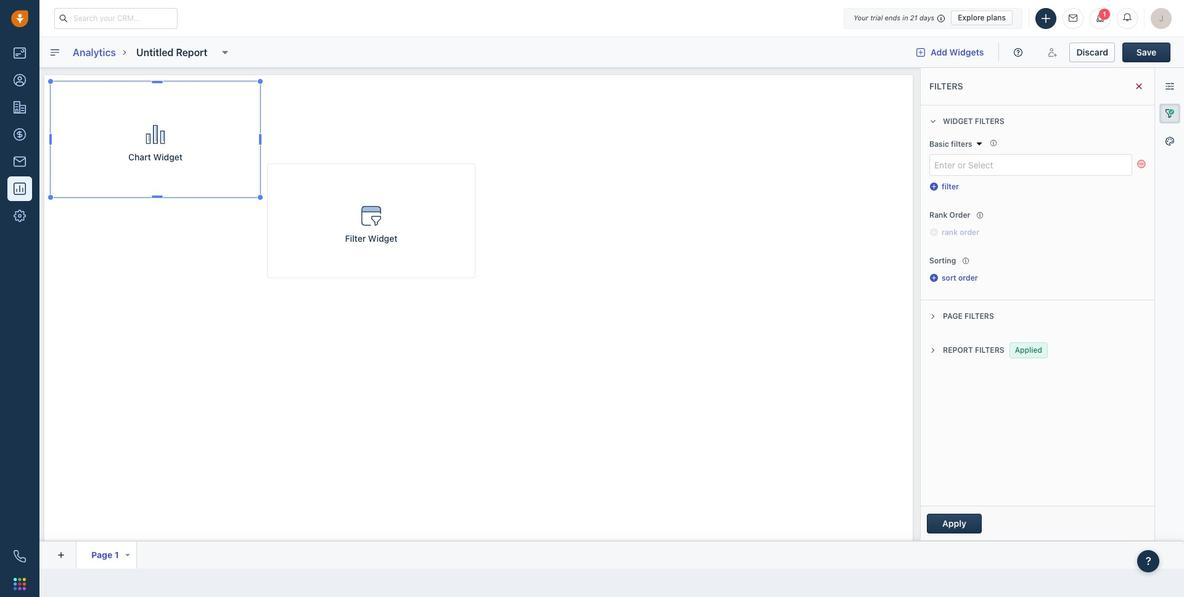 Task type: locate. For each thing, give the bounding box(es) containing it.
trial
[[871, 14, 883, 22]]

plans
[[987, 13, 1006, 22]]

explore
[[958, 13, 985, 22]]

Search your CRM... text field
[[54, 8, 178, 29]]

1 link
[[1090, 8, 1111, 29]]

explore plans
[[958, 13, 1006, 22]]

explore plans link
[[952, 10, 1013, 25]]

phone element
[[7, 544, 32, 569]]

1
[[1103, 10, 1107, 18]]

your
[[854, 14, 869, 22]]

freshworks switcher image
[[14, 578, 26, 590]]

phone image
[[14, 550, 26, 563]]

your trial ends in 21 days
[[854, 14, 935, 22]]



Task type: vqa. For each thing, say whether or not it's contained in the screenshot.
"Explore"
yes



Task type: describe. For each thing, give the bounding box(es) containing it.
in
[[903, 14, 909, 22]]

21
[[911, 14, 918, 22]]

ends
[[885, 14, 901, 22]]

days
[[920, 14, 935, 22]]



